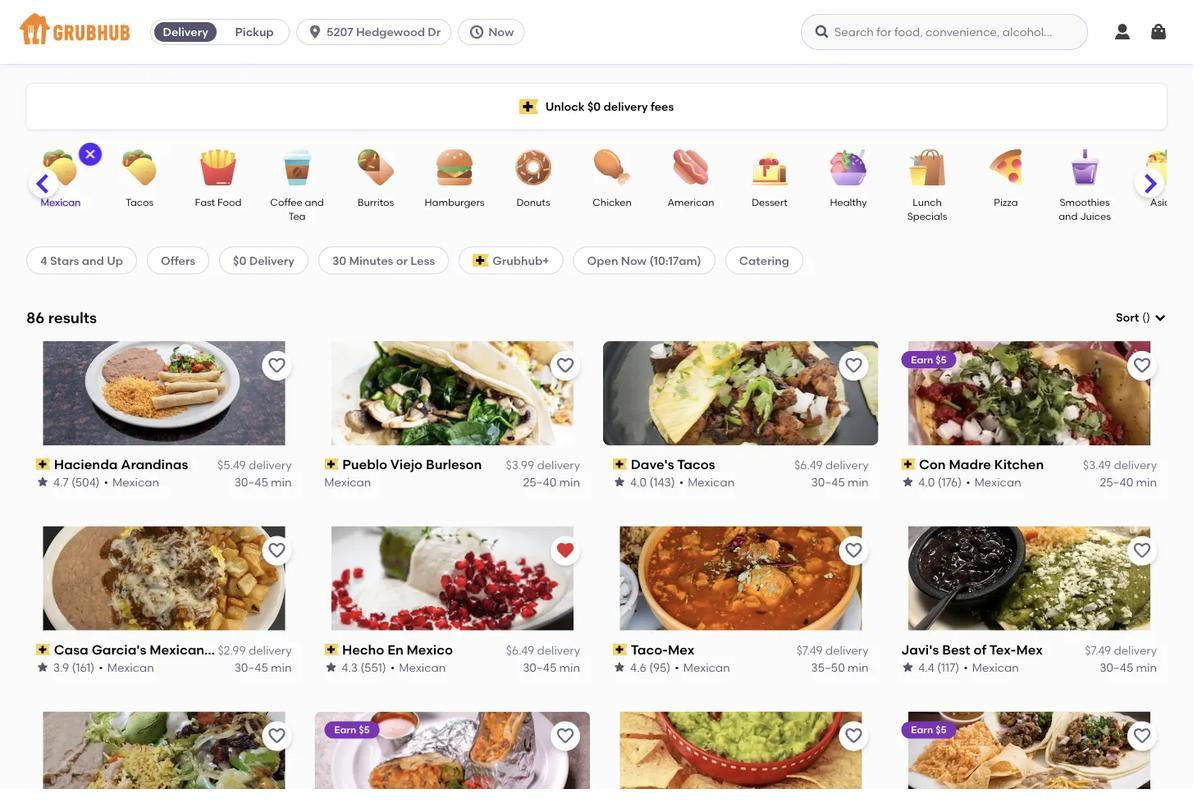 Task type: vqa. For each thing, say whether or not it's contained in the screenshot.


Task type: describe. For each thing, give the bounding box(es) containing it.
hecho
[[343, 642, 385, 658]]

hedgewood
[[356, 25, 425, 39]]

pickup button
[[220, 19, 289, 45]]

min for dave's tacos
[[848, 475, 869, 489]]

$5 for super burrito on 5th logo on the left of the page
[[359, 725, 370, 736]]

smoothies and juices image
[[1057, 149, 1114, 186]]

30–45 for hacienda arandinas
[[235, 475, 268, 489]]

star icon image left the 4.4
[[902, 661, 915, 674]]

30–45 min for hecho en mexico
[[523, 661, 580, 675]]

subscription pass image for dave's tacos
[[613, 459, 628, 470]]

sort
[[1117, 311, 1140, 325]]

super burrito on 5th logo image
[[315, 712, 590, 790]]

35–50 min
[[812, 661, 869, 675]]

delivery for con madre kitchen
[[1114, 459, 1158, 473]]

star icon image for taco-mex
[[613, 661, 626, 674]]

american
[[668, 196, 715, 208]]

delivery for dave's tacos
[[826, 459, 869, 473]]

open now (10:17am)
[[587, 254, 702, 267]]

hecho en mexico
[[343, 642, 453, 658]]

coffee
[[270, 196, 303, 208]]

mexican for 4.6 (95)
[[684, 661, 731, 675]]

earn $5 for con madre kitchen logo
[[912, 354, 947, 366]]

burritos image
[[347, 149, 405, 186]]

30
[[332, 254, 347, 267]]

dr
[[428, 25, 441, 39]]

1 vertical spatial now
[[621, 254, 647, 267]]

of
[[974, 642, 987, 658]]

viejo
[[391, 457, 423, 473]]

min for hacienda arandinas
[[271, 475, 292, 489]]

chicken image
[[584, 149, 641, 186]]

capital taco logo image
[[603, 712, 879, 790]]

en
[[388, 642, 404, 658]]

juices
[[1081, 211, 1111, 222]]

$7.49 delivery for 35–50
[[797, 644, 869, 658]]

hacienda
[[54, 457, 118, 473]]

1 mex from the left
[[668, 642, 695, 658]]

4.4 (117)
[[919, 661, 960, 675]]

mexican image
[[32, 149, 89, 186]]

best
[[943, 642, 971, 658]]

fees
[[651, 100, 674, 114]]

30–45 for dave's tacos
[[812, 475, 845, 489]]

garcia's
[[92, 642, 146, 658]]

(161)
[[72, 661, 95, 675]]

earn for super burrito on 5th logo on the left of the page
[[335, 725, 357, 736]]

4.3
[[342, 661, 358, 675]]

min for casa garcia's mexican restaurant
[[271, 661, 292, 675]]

save this restaurant button for hacienda arandinas logo
[[262, 351, 292, 381]]

$2.99 delivery
[[218, 644, 292, 658]]

$3.49
[[1083, 459, 1112, 473]]

pueblo viejo burleson logo image
[[315, 341, 590, 446]]

save this restaurant image for taco-mex
[[844, 542, 864, 561]]

25–40 for pueblo viejo burleson
[[523, 475, 557, 489]]

$5 for taqueria chapala 4 logo
[[936, 725, 947, 736]]

5207 hedgewood dr
[[327, 25, 441, 39]]

86 results
[[26, 309, 97, 327]]

25–40 min for con madre kitchen
[[1101, 475, 1158, 489]]

taco-mex logo image
[[603, 527, 879, 631]]

donuts image
[[505, 149, 562, 186]]

(95)
[[650, 661, 671, 675]]

star icon image for casa garcia's mexican restaurant
[[36, 661, 49, 674]]

and for coffee and tea
[[305, 196, 324, 208]]

dessert
[[752, 196, 788, 208]]

3.9
[[53, 661, 69, 675]]

• mexican for arandinas
[[104, 475, 159, 489]]

min for hecho en mexico
[[560, 661, 580, 675]]

(
[[1143, 311, 1147, 325]]

5207
[[327, 25, 353, 39]]

madre
[[950, 457, 992, 473]]

5207 hedgewood dr button
[[296, 19, 458, 45]]

mexican for 4.0 (143)
[[688, 475, 735, 489]]

min for con madre kitchen
[[1137, 475, 1158, 489]]

4.6 (95)
[[631, 661, 671, 675]]

save this restaurant image for casa garcia's mexican restaurant
[[267, 542, 287, 561]]

(551)
[[361, 661, 387, 675]]

subscription pass image for hecho en mexico
[[325, 644, 339, 656]]

$6.49 delivery for hecho en mexico
[[506, 644, 580, 658]]

earn for con madre kitchen logo
[[912, 354, 934, 366]]

subscription pass image for casa garcia's mexican restaurant
[[36, 644, 51, 656]]

sort ( )
[[1117, 311, 1151, 325]]

• mexican down of
[[964, 661, 1020, 675]]

3.9 (161)
[[53, 661, 95, 675]]

$5 for con madre kitchen logo
[[936, 354, 947, 366]]

lunch specials
[[908, 196, 948, 222]]

chicken
[[593, 196, 632, 208]]

$3.99 delivery
[[506, 459, 580, 473]]

dave's
[[631, 457, 675, 473]]

smoothies
[[1060, 196, 1110, 208]]

mexican down pueblo
[[325, 475, 372, 489]]

mexico
[[407, 642, 453, 658]]

offers
[[161, 254, 195, 267]]

tex-
[[990, 642, 1017, 658]]

pizza
[[995, 196, 1019, 208]]

• for garcia's
[[99, 661, 103, 675]]

fast
[[195, 196, 215, 208]]

• mexican for en
[[391, 661, 446, 675]]

4.0 (176)
[[919, 475, 963, 489]]

earn $5 for taqueria chapala 4 logo
[[912, 725, 947, 736]]

4.0 (143)
[[631, 475, 675, 489]]

javi's best of tex-mex logo image
[[892, 527, 1167, 631]]

mexican for 4.7 (504)
[[113, 475, 159, 489]]

save this restaurant image for dave's tacos logo
[[844, 356, 864, 376]]

30–45 for casa garcia's mexican restaurant
[[235, 661, 268, 675]]

4.0 for dave's tacos
[[631, 475, 647, 489]]

delivery for taco-mex
[[826, 644, 869, 658]]

open
[[587, 254, 619, 267]]

Search for food, convenience, alcohol... search field
[[801, 14, 1089, 50]]

coffee and tea image
[[268, 149, 326, 186]]

delivery inside button
[[163, 25, 208, 39]]

mexican left '$2.99'
[[150, 642, 205, 658]]

save this restaurant image for pueblo viejo burleson
[[556, 356, 576, 376]]

min for taco-mex
[[848, 661, 869, 675]]

svg image inside the 5207 hedgewood dr button
[[307, 24, 324, 40]]

30–45 for hecho en mexico
[[523, 661, 557, 675]]

25–40 for con madre kitchen
[[1101, 475, 1134, 489]]

save this restaurant image for taqueria arandas 2 logo
[[267, 727, 287, 747]]

4
[[40, 254, 47, 267]]

subscription pass image for taco-mex
[[613, 644, 628, 656]]

or
[[396, 254, 408, 267]]

mexican for 4.0 (176)
[[975, 475, 1022, 489]]

tea
[[289, 211, 306, 222]]

casa garcia's mexican restaurant
[[54, 642, 280, 658]]

fast food
[[195, 196, 242, 208]]

asian
[[1151, 196, 1177, 208]]

(117)
[[938, 661, 960, 675]]

taco-
[[631, 642, 668, 658]]

kitchen
[[995, 457, 1045, 473]]

$6.49 for hecho en mexico
[[506, 644, 535, 658]]

mexican for 3.9 (161)
[[107, 661, 154, 675]]

hamburgers image
[[426, 149, 484, 186]]

4 stars and up
[[40, 254, 123, 267]]

(504)
[[71, 475, 100, 489]]

$6.49 delivery for dave's tacos
[[795, 459, 869, 473]]

1 vertical spatial $0
[[233, 254, 247, 267]]

healthy image
[[820, 149, 878, 186]]

$7.49 for 30–45
[[1086, 644, 1112, 658]]

4.6
[[631, 661, 647, 675]]

burleson
[[426, 457, 482, 473]]

$7.49 for 35–50
[[797, 644, 823, 658]]



Task type: locate. For each thing, give the bounding box(es) containing it.
hacienda arandinas
[[54, 457, 188, 473]]

• down en
[[391, 661, 395, 675]]

30–45 min for casa garcia's mexican restaurant
[[235, 661, 292, 675]]

• for en
[[391, 661, 395, 675]]

up
[[107, 254, 123, 267]]

less
[[411, 254, 435, 267]]

4.0 down the con
[[919, 475, 936, 489]]

• mexican for tacos
[[679, 475, 735, 489]]

main navigation navigation
[[0, 0, 1194, 64]]

tacos image
[[111, 149, 168, 186]]

save this restaurant button for capital taco logo
[[839, 722, 869, 752]]

minutes
[[349, 254, 394, 267]]

mex up (95)
[[668, 642, 695, 658]]

1 horizontal spatial grubhub plus flag logo image
[[519, 99, 539, 115]]

hacienda arandinas logo image
[[43, 341, 285, 446]]

• mexican for garcia's
[[99, 661, 154, 675]]

0 vertical spatial tacos
[[126, 196, 154, 208]]

subscription pass image left "hecho"
[[325, 644, 339, 656]]

• for madre
[[967, 475, 971, 489]]

and down smoothies
[[1059, 211, 1078, 222]]

0 vertical spatial grubhub plus flag logo image
[[519, 99, 539, 115]]

mexican for 4.4 (117)
[[973, 661, 1020, 675]]

• mexican right (95)
[[675, 661, 731, 675]]

2 mex from the left
[[1017, 642, 1043, 658]]

0 horizontal spatial grubhub plus flag logo image
[[473, 254, 490, 267]]

1 horizontal spatial 25–40 min
[[1101, 475, 1158, 489]]

0 vertical spatial delivery
[[163, 25, 208, 39]]

coffee and tea
[[270, 196, 324, 222]]

now button
[[458, 19, 532, 45]]

30 minutes or less
[[332, 254, 435, 267]]

delivery left pickup
[[163, 25, 208, 39]]

taqueria arandas 2 logo image
[[26, 712, 302, 790]]

grubhub plus flag logo image for grubhub+
[[473, 254, 490, 267]]

svg image
[[307, 24, 324, 40], [469, 24, 485, 40], [814, 24, 831, 40], [84, 148, 97, 161]]

pickup
[[235, 25, 274, 39]]

fast food image
[[190, 149, 247, 186]]

• for mex
[[675, 661, 680, 675]]

delivery
[[163, 25, 208, 39], [249, 254, 295, 267]]

mexican down the mexican "image"
[[41, 196, 81, 208]]

grubhub plus flag logo image for unlock $0 delivery fees
[[519, 99, 539, 115]]

tacos right dave's
[[677, 457, 716, 473]]

save this restaurant button
[[262, 351, 292, 381], [551, 351, 580, 381], [839, 351, 869, 381], [1128, 351, 1158, 381], [262, 537, 292, 566], [839, 537, 869, 566], [1128, 537, 1158, 566], [262, 722, 292, 752], [551, 722, 580, 752], [839, 722, 869, 752], [1128, 722, 1158, 752]]

grubhub plus flag logo image
[[519, 99, 539, 115], [473, 254, 490, 267]]

2 horizontal spatial and
[[1059, 211, 1078, 222]]

4.7 (504)
[[53, 475, 100, 489]]

1 vertical spatial delivery
[[249, 254, 295, 267]]

subscription pass image left the con
[[902, 459, 916, 470]]

earn $5 for super burrito on 5th logo on the left of the page
[[335, 725, 370, 736]]

subscription pass image left casa
[[36, 644, 51, 656]]

delivery for casa garcia's mexican restaurant
[[249, 644, 292, 658]]

0 horizontal spatial now
[[489, 25, 514, 39]]

1 $7.49 delivery from the left
[[797, 644, 869, 658]]

30–45 min
[[235, 475, 292, 489], [812, 475, 869, 489], [235, 661, 292, 675], [523, 661, 580, 675], [1100, 661, 1158, 675]]

• mexican
[[104, 475, 159, 489], [679, 475, 735, 489], [967, 475, 1022, 489], [99, 661, 154, 675], [391, 661, 446, 675], [675, 661, 731, 675], [964, 661, 1020, 675]]

2 25–40 from the left
[[1101, 475, 1134, 489]]

saved restaurant button
[[551, 537, 580, 566]]

and for smoothies and juices
[[1059, 211, 1078, 222]]

pizza image
[[978, 149, 1035, 186]]

subscription pass image left taco-
[[613, 644, 628, 656]]

now inside button
[[489, 25, 514, 39]]

results
[[48, 309, 97, 327]]

0 horizontal spatial 4.0
[[631, 475, 647, 489]]

25–40
[[523, 475, 557, 489], [1101, 475, 1134, 489]]

taqueria chapala 4 logo image
[[892, 712, 1167, 790]]

$5.49
[[218, 459, 246, 473]]

arandinas
[[121, 457, 188, 473]]

tacos down the tacos image
[[126, 196, 154, 208]]

25–40 min down the $3.99 delivery
[[523, 475, 580, 489]]

2 horizontal spatial subscription pass image
[[613, 459, 628, 470]]

svg image inside the now button
[[469, 24, 485, 40]]

• for tacos
[[679, 475, 684, 489]]

• mexican down garcia's
[[99, 661, 154, 675]]

earn
[[912, 354, 934, 366], [335, 725, 357, 736], [912, 725, 934, 736]]

2 $7.49 from the left
[[1086, 644, 1112, 658]]

mexican for 4.3 (551)
[[399, 661, 446, 675]]

healthy
[[830, 196, 867, 208]]

mexican down hacienda arandinas
[[113, 475, 159, 489]]

1 horizontal spatial $7.49
[[1086, 644, 1112, 658]]

1 horizontal spatial 25–40
[[1101, 475, 1134, 489]]

0 vertical spatial $6.49
[[795, 459, 823, 473]]

$3.99
[[506, 459, 535, 473]]

$6.49 for dave's tacos
[[795, 459, 823, 473]]

0 horizontal spatial 25–40 min
[[523, 475, 580, 489]]

svg image
[[1113, 22, 1133, 42], [1149, 22, 1169, 42], [1154, 311, 1167, 324]]

25–40 min
[[523, 475, 580, 489], [1101, 475, 1158, 489]]

subscription pass image
[[325, 459, 339, 470], [613, 459, 628, 470], [36, 644, 51, 656]]

now right dr
[[489, 25, 514, 39]]

2 25–40 min from the left
[[1101, 475, 1158, 489]]

pueblo
[[343, 457, 388, 473]]

4.0 for con madre kitchen
[[919, 475, 936, 489]]

1 horizontal spatial now
[[621, 254, 647, 267]]

subscription pass image for con madre kitchen
[[902, 459, 916, 470]]

javi's
[[902, 642, 940, 658]]

subscription pass image for hacienda arandinas
[[36, 459, 51, 470]]

unlock $0 delivery fees
[[546, 100, 674, 114]]

1 vertical spatial $6.49 delivery
[[506, 644, 580, 658]]

hecho en mexico logo image
[[315, 527, 590, 631]]

0 horizontal spatial mex
[[668, 642, 695, 658]]

star icon image for hecho en mexico
[[325, 661, 338, 674]]

1 $7.49 from the left
[[797, 644, 823, 658]]

and inside smoothies and juices
[[1059, 211, 1078, 222]]

dave's tacos logo image
[[603, 341, 879, 446]]

0 horizontal spatial $7.49
[[797, 644, 823, 658]]

1 horizontal spatial $6.49
[[795, 459, 823, 473]]

30–45 min for hacienda arandinas
[[235, 475, 292, 489]]

1 horizontal spatial $0
[[588, 100, 601, 114]]

tacos
[[126, 196, 154, 208], [677, 457, 716, 473]]

1 horizontal spatial and
[[305, 196, 324, 208]]

save this restaurant button for taqueria arandas 2 logo
[[262, 722, 292, 752]]

javi's best of tex-mex
[[902, 642, 1043, 658]]

now right open
[[621, 254, 647, 267]]

4.3 (551)
[[342, 661, 387, 675]]

• right (117)
[[964, 661, 969, 675]]

dessert image
[[741, 149, 799, 186]]

earn $5
[[912, 354, 947, 366], [335, 725, 370, 736], [912, 725, 947, 736]]

0 vertical spatial $0
[[588, 100, 601, 114]]

30–45
[[235, 475, 268, 489], [812, 475, 845, 489], [235, 661, 268, 675], [523, 661, 557, 675], [1100, 661, 1134, 675]]

1 vertical spatial grubhub plus flag logo image
[[473, 254, 490, 267]]

None field
[[1117, 310, 1167, 326]]

subscription pass image for pueblo viejo burleson
[[325, 459, 339, 470]]

86
[[26, 309, 45, 327]]

mexican
[[41, 196, 81, 208], [113, 475, 159, 489], [325, 475, 372, 489], [688, 475, 735, 489], [975, 475, 1022, 489], [150, 642, 205, 658], [107, 661, 154, 675], [399, 661, 446, 675], [684, 661, 731, 675], [973, 661, 1020, 675]]

25–40 down the $3.99 delivery
[[523, 475, 557, 489]]

• mexican down mexico
[[391, 661, 446, 675]]

american image
[[663, 149, 720, 186]]

mexican down mexico
[[399, 661, 446, 675]]

grubhub plus flag logo image left unlock
[[519, 99, 539, 115]]

subscription pass image left dave's
[[613, 459, 628, 470]]

save this restaurant image
[[844, 356, 864, 376], [1133, 356, 1153, 376], [267, 727, 287, 747], [844, 727, 864, 747], [1133, 727, 1153, 747]]

0 horizontal spatial $0
[[233, 254, 247, 267]]

(10:17am)
[[650, 254, 702, 267]]

1 horizontal spatial delivery
[[249, 254, 295, 267]]

save this restaurant button for the casa garcia's mexican restaurant logo
[[262, 537, 292, 566]]

stars
[[50, 254, 79, 267]]

25–40 down $3.49 delivery
[[1101, 475, 1134, 489]]

0 horizontal spatial delivery
[[163, 25, 208, 39]]

subscription pass image left hacienda
[[36, 459, 51, 470]]

none field containing sort
[[1117, 310, 1167, 326]]

0 horizontal spatial $7.49 delivery
[[797, 644, 869, 658]]

• right (504)
[[104, 475, 108, 489]]

$0 down the food
[[233, 254, 247, 267]]

mexican down dave's tacos
[[688, 475, 735, 489]]

save this restaurant button for pueblo viejo burleson logo on the left of the page
[[551, 351, 580, 381]]

$0 right unlock
[[588, 100, 601, 114]]

• down madre
[[967, 475, 971, 489]]

saved restaurant image
[[556, 542, 576, 561]]

mex right of
[[1017, 642, 1043, 658]]

• right (143)
[[679, 475, 684, 489]]

(143)
[[650, 475, 675, 489]]

(176)
[[938, 475, 963, 489]]

mex
[[668, 642, 695, 658], [1017, 642, 1043, 658]]

lunch
[[913, 196, 942, 208]]

save this restaurant image
[[267, 356, 287, 376], [556, 356, 576, 376], [267, 542, 287, 561], [844, 542, 864, 561], [1133, 542, 1153, 561], [556, 727, 576, 747]]

star icon image left "4.7"
[[36, 476, 49, 489]]

$5.49 delivery
[[218, 459, 292, 473]]

1 horizontal spatial 4.0
[[919, 475, 936, 489]]

$3.49 delivery
[[1083, 459, 1158, 473]]

0 horizontal spatial $6.49
[[506, 644, 535, 658]]

save this restaurant image for capital taco logo
[[844, 727, 864, 747]]

delivery for hecho en mexico
[[537, 644, 580, 658]]

4.0 down dave's
[[631, 475, 647, 489]]

earn for taqueria chapala 4 logo
[[912, 725, 934, 736]]

subscription pass image
[[36, 459, 51, 470], [902, 459, 916, 470], [325, 644, 339, 656], [613, 644, 628, 656]]

1 horizontal spatial tacos
[[677, 457, 716, 473]]

casa
[[54, 642, 88, 658]]

1 horizontal spatial subscription pass image
[[325, 459, 339, 470]]

save this restaurant button for taco-mex logo
[[839, 537, 869, 566]]

asian image
[[1135, 149, 1193, 186]]

specials
[[908, 211, 948, 222]]

25–40 min down $3.49 delivery
[[1101, 475, 1158, 489]]

con
[[920, 457, 947, 473]]

1 horizontal spatial $6.49 delivery
[[795, 459, 869, 473]]

• mexican for mex
[[675, 661, 731, 675]]

25–40 min for pueblo viejo burleson
[[523, 475, 580, 489]]

star icon image left 4.6
[[613, 661, 626, 674]]

$2.99
[[218, 644, 246, 658]]

star icon image for dave's tacos
[[613, 476, 626, 489]]

• mexican down con madre kitchen
[[967, 475, 1022, 489]]

lunch specials image
[[899, 149, 956, 186]]

1 vertical spatial tacos
[[677, 457, 716, 473]]

delivery for pueblo viejo burleson
[[537, 459, 580, 473]]

mexican down con madre kitchen
[[975, 475, 1022, 489]]

1 vertical spatial and
[[1059, 211, 1078, 222]]

• right "(161)"
[[99, 661, 103, 675]]

grubhub plus flag logo image left grubhub+
[[473, 254, 490, 267]]

1 vertical spatial $6.49
[[506, 644, 535, 658]]

catering
[[740, 254, 790, 267]]

• right (95)
[[675, 661, 680, 675]]

and up tea
[[305, 196, 324, 208]]

1 25–40 min from the left
[[523, 475, 580, 489]]

$7.49 delivery
[[797, 644, 869, 658], [1086, 644, 1158, 658]]

2 $7.49 delivery from the left
[[1086, 644, 1158, 658]]

delivery down tea
[[249, 254, 295, 267]]

30–45 min for dave's tacos
[[812, 475, 869, 489]]

subscription pass image left pueblo
[[325, 459, 339, 470]]

2 vertical spatial and
[[82, 254, 104, 267]]

0 horizontal spatial $6.49 delivery
[[506, 644, 580, 658]]

unlock
[[546, 100, 585, 114]]

star icon image for con madre kitchen
[[902, 476, 915, 489]]

0 vertical spatial and
[[305, 196, 324, 208]]

star icon image left 4.0 (143)
[[613, 476, 626, 489]]

mexican down tex-
[[973, 661, 1020, 675]]

food
[[218, 196, 242, 208]]

$7.49 delivery for 30–45
[[1086, 644, 1158, 658]]

• for arandinas
[[104, 475, 108, 489]]

and
[[305, 196, 324, 208], [1059, 211, 1078, 222], [82, 254, 104, 267]]

min for pueblo viejo burleson
[[560, 475, 580, 489]]

• mexican for madre
[[967, 475, 1022, 489]]

delivery for hacienda arandinas
[[249, 459, 292, 473]]

0 vertical spatial $6.49 delivery
[[795, 459, 869, 473]]

• mexican down dave's tacos
[[679, 475, 735, 489]]

0 horizontal spatial 25–40
[[523, 475, 557, 489]]

star icon image left 4.3
[[325, 661, 338, 674]]

)
[[1147, 311, 1151, 325]]

4.7
[[53, 475, 69, 489]]

1 4.0 from the left
[[631, 475, 647, 489]]

con madre kitchen logo image
[[892, 341, 1167, 446]]

0 horizontal spatial tacos
[[126, 196, 154, 208]]

0 horizontal spatial and
[[82, 254, 104, 267]]

delivery
[[604, 100, 648, 114], [249, 459, 292, 473], [537, 459, 580, 473], [826, 459, 869, 473], [1114, 459, 1158, 473], [249, 644, 292, 658], [537, 644, 580, 658], [826, 644, 869, 658], [1114, 644, 1158, 658]]

35–50
[[812, 661, 845, 675]]

casa garcia's mexican restaurant logo image
[[43, 527, 285, 631]]

and inside coffee and tea
[[305, 196, 324, 208]]

0 vertical spatial now
[[489, 25, 514, 39]]

min
[[271, 475, 292, 489], [560, 475, 580, 489], [848, 475, 869, 489], [1137, 475, 1158, 489], [271, 661, 292, 675], [560, 661, 580, 675], [848, 661, 869, 675], [1137, 661, 1158, 675]]

•
[[104, 475, 108, 489], [679, 475, 684, 489], [967, 475, 971, 489], [99, 661, 103, 675], [391, 661, 395, 675], [675, 661, 680, 675], [964, 661, 969, 675]]

con madre kitchen
[[920, 457, 1045, 473]]

restaurant
[[208, 642, 280, 658]]

mexican down garcia's
[[107, 661, 154, 675]]

and left up
[[82, 254, 104, 267]]

save this restaurant button for javi's best of tex-mex logo
[[1128, 537, 1158, 566]]

1 25–40 from the left
[[523, 475, 557, 489]]

hamburgers
[[425, 196, 485, 208]]

• mexican down hacienda arandinas
[[104, 475, 159, 489]]

star icon image left 3.9
[[36, 661, 49, 674]]

mexican right (95)
[[684, 661, 731, 675]]

1 horizontal spatial mex
[[1017, 642, 1043, 658]]

star icon image
[[36, 476, 49, 489], [613, 476, 626, 489], [902, 476, 915, 489], [36, 661, 49, 674], [325, 661, 338, 674], [613, 661, 626, 674], [902, 661, 915, 674]]

0 horizontal spatial subscription pass image
[[36, 644, 51, 656]]

donuts
[[517, 196, 551, 208]]

$0 delivery
[[233, 254, 295, 267]]

star icon image for hacienda arandinas
[[36, 476, 49, 489]]

save this restaurant image for hacienda arandinas
[[267, 356, 287, 376]]

smoothies and juices
[[1059, 196, 1111, 222]]

delivery button
[[151, 19, 220, 45]]

$7.49
[[797, 644, 823, 658], [1086, 644, 1112, 658]]

1 horizontal spatial $7.49 delivery
[[1086, 644, 1158, 658]]

now
[[489, 25, 514, 39], [621, 254, 647, 267]]

star icon image left 4.0 (176) in the right bottom of the page
[[902, 476, 915, 489]]

save this restaurant button for dave's tacos logo
[[839, 351, 869, 381]]

2 4.0 from the left
[[919, 475, 936, 489]]



